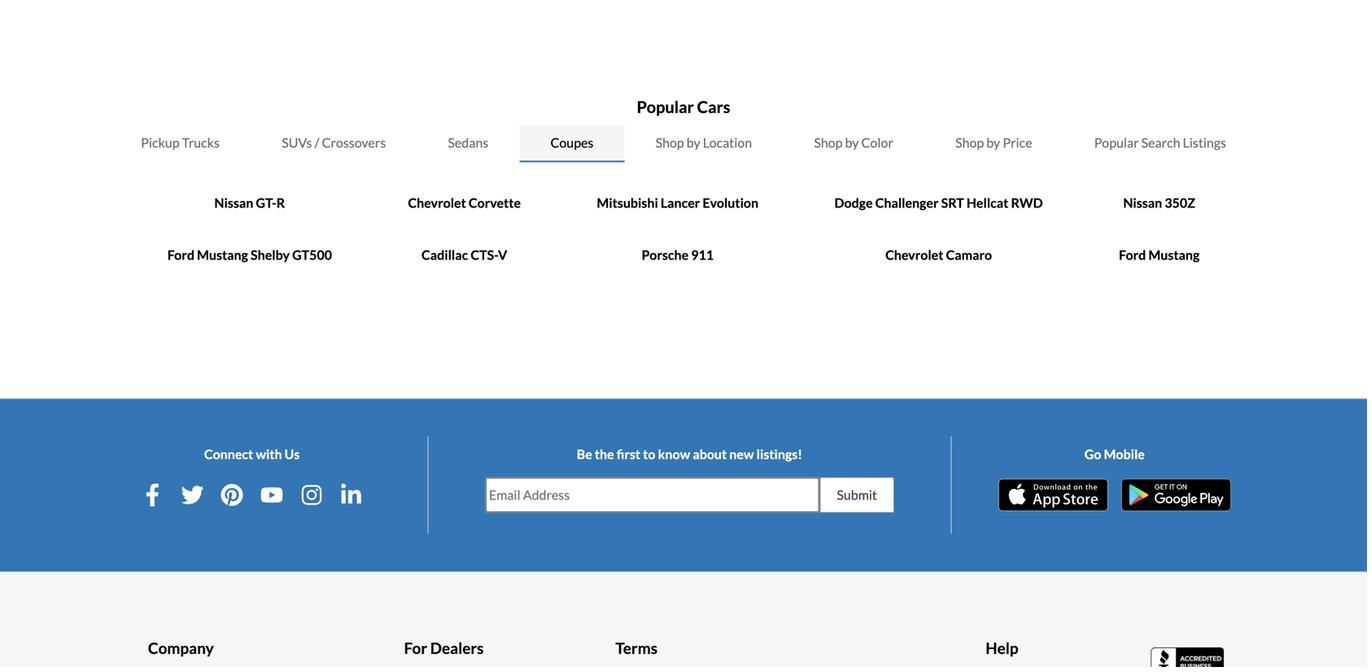 Task type: locate. For each thing, give the bounding box(es) containing it.
nissan for nissan 350z
[[1123, 195, 1162, 211]]

0 horizontal spatial by
[[687, 135, 700, 151]]

0 vertical spatial chevrolet
[[408, 195, 466, 211]]

pickup
[[141, 135, 179, 151]]

0 horizontal spatial shop
[[656, 135, 684, 151]]

1 horizontal spatial nissan
[[1123, 195, 1162, 211]]

go mobile
[[1084, 446, 1145, 462]]

srt
[[941, 195, 964, 211]]

mustang for ford mustang shelby gt500
[[197, 247, 248, 263]]

chevrolet
[[408, 195, 466, 211], [885, 247, 943, 263]]

know
[[658, 446, 690, 462]]

1 horizontal spatial popular
[[1094, 135, 1139, 151]]

2 nissan from the left
[[1123, 195, 1162, 211]]

popular for popular cars
[[637, 97, 694, 117]]

chevrolet corvette
[[408, 195, 521, 211]]

0 vertical spatial popular
[[637, 97, 694, 117]]

click for the bbb business review of this auto listing service in cambridge ma image
[[1151, 646, 1229, 667]]

pinterest image
[[221, 484, 243, 507]]

1 ford from the left
[[167, 247, 194, 263]]

lancer
[[661, 195, 700, 211]]

about
[[693, 446, 727, 462]]

connect with us
[[204, 446, 300, 462]]

be the first to know about new listings!
[[577, 446, 802, 462]]

ford mustang shelby gt500
[[167, 247, 332, 263]]

dealers
[[430, 639, 484, 657]]

1 horizontal spatial mustang
[[1148, 247, 1200, 263]]

evolution
[[703, 195, 758, 211]]

r
[[276, 195, 285, 211]]

nissan for nissan gt-r
[[214, 195, 253, 211]]

mustang for ford mustang
[[1148, 247, 1200, 263]]

twitter image
[[181, 484, 204, 507]]

be
[[577, 446, 592, 462]]

ford for ford mustang shelby gt500
[[167, 247, 194, 263]]

chevrolet for chevrolet corvette
[[408, 195, 466, 211]]

ford for ford mustang
[[1119, 247, 1146, 263]]

dodge challenger srt hellcat rwd
[[834, 195, 1043, 211]]

coupes
[[550, 135, 593, 151]]

chevrolet camaro
[[885, 247, 992, 263]]

0 horizontal spatial nissan
[[214, 195, 253, 211]]

by left color
[[845, 135, 859, 151]]

sedans
[[448, 135, 488, 151]]

ford mustang shelby gt500 link
[[167, 247, 332, 263]]

company
[[148, 639, 214, 657]]

cars
[[697, 97, 730, 117]]

cadillac cts-v
[[422, 247, 507, 263]]

terms
[[616, 639, 657, 657]]

facebook image
[[141, 484, 164, 507]]

1 horizontal spatial ford
[[1119, 247, 1146, 263]]

mitsubishi
[[597, 195, 658, 211]]

2 ford from the left
[[1119, 247, 1146, 263]]

cts-
[[471, 247, 498, 263]]

mobile
[[1104, 446, 1145, 462]]

by
[[687, 135, 700, 151], [845, 135, 859, 151], [986, 135, 1000, 151]]

mustang down 350z
[[1148, 247, 1200, 263]]

1 vertical spatial chevrolet
[[885, 247, 943, 263]]

nissan left gt-
[[214, 195, 253, 211]]

porsche 911
[[642, 247, 714, 263]]

ford
[[167, 247, 194, 263], [1119, 247, 1146, 263]]

porsche
[[642, 247, 689, 263]]

cadillac
[[422, 247, 468, 263]]

popular search listings
[[1094, 135, 1226, 151]]

dodge challenger srt hellcat rwd link
[[834, 195, 1043, 211]]

linkedin image
[[340, 484, 363, 507]]

submit
[[837, 487, 877, 503]]

camaro
[[946, 247, 992, 263]]

2 mustang from the left
[[1148, 247, 1200, 263]]

trucks
[[182, 135, 220, 151]]

gt500
[[292, 247, 332, 263]]

0 horizontal spatial popular
[[637, 97, 694, 117]]

3 shop from the left
[[955, 135, 984, 151]]

2 horizontal spatial by
[[986, 135, 1000, 151]]

chevrolet down 'challenger'
[[885, 247, 943, 263]]

1 mustang from the left
[[197, 247, 248, 263]]

the
[[595, 446, 614, 462]]

1 horizontal spatial shop
[[814, 135, 843, 151]]

suvs
[[282, 135, 312, 151]]

popular left "cars"
[[637, 97, 694, 117]]

mustang
[[197, 247, 248, 263], [1148, 247, 1200, 263]]

3 by from the left
[[986, 135, 1000, 151]]

mustang left shelby
[[197, 247, 248, 263]]

submit button
[[820, 477, 894, 513]]

0 horizontal spatial mustang
[[197, 247, 248, 263]]

shop left price
[[955, 135, 984, 151]]

v
[[498, 247, 507, 263]]

shop left color
[[814, 135, 843, 151]]

first
[[617, 446, 640, 462]]

chevrolet up cadillac
[[408, 195, 466, 211]]

shop
[[656, 135, 684, 151], [814, 135, 843, 151], [955, 135, 984, 151]]

shop down popular cars
[[656, 135, 684, 151]]

us
[[285, 446, 300, 462]]

0 horizontal spatial chevrolet
[[408, 195, 466, 211]]

by left location
[[687, 135, 700, 151]]

challenger
[[875, 195, 939, 211]]

mitsubishi lancer evolution
[[597, 195, 758, 211]]

1 by from the left
[[687, 135, 700, 151]]

listings
[[1183, 135, 1226, 151]]

1 horizontal spatial chevrolet
[[885, 247, 943, 263]]

by for color
[[845, 135, 859, 151]]

porsche 911 link
[[642, 247, 714, 263]]

with
[[256, 446, 282, 462]]

chevrolet camaro link
[[885, 247, 992, 263]]

instagram image
[[300, 484, 323, 507]]

0 horizontal spatial ford
[[167, 247, 194, 263]]

shelby
[[251, 247, 290, 263]]

corvette
[[469, 195, 521, 211]]

new
[[729, 446, 754, 462]]

by left price
[[986, 135, 1000, 151]]

popular left search
[[1094, 135, 1139, 151]]

1 horizontal spatial by
[[845, 135, 859, 151]]

popular
[[637, 97, 694, 117], [1094, 135, 1139, 151]]

1 vertical spatial popular
[[1094, 135, 1139, 151]]

nissan 350z link
[[1123, 195, 1195, 211]]

1 shop from the left
[[656, 135, 684, 151]]

download on the app store image
[[998, 479, 1108, 511]]

price
[[1003, 135, 1032, 151]]

hellcat
[[967, 195, 1008, 211]]

shop by price
[[955, 135, 1032, 151]]

350z
[[1165, 195, 1195, 211]]

1 nissan from the left
[[214, 195, 253, 211]]

2 shop from the left
[[814, 135, 843, 151]]

2 by from the left
[[845, 135, 859, 151]]

for dealers
[[404, 639, 484, 657]]

nissan left 350z
[[1123, 195, 1162, 211]]

nissan
[[214, 195, 253, 211], [1123, 195, 1162, 211]]

2 horizontal spatial shop
[[955, 135, 984, 151]]



Task type: vqa. For each thing, say whether or not it's contained in the screenshot.
250
no



Task type: describe. For each thing, give the bounding box(es) containing it.
Email Address email field
[[486, 478, 819, 512]]

/
[[314, 135, 319, 151]]

search
[[1141, 135, 1180, 151]]

crossovers
[[322, 135, 386, 151]]

nissan 350z
[[1123, 195, 1195, 211]]

shop for shop by price
[[955, 135, 984, 151]]

for
[[404, 639, 427, 657]]

chevrolet corvette link
[[408, 195, 521, 211]]

nissan gt-r link
[[214, 195, 285, 211]]

chevrolet for chevrolet camaro
[[885, 247, 943, 263]]

dodge
[[834, 195, 873, 211]]

ford mustang
[[1119, 247, 1200, 263]]

mitsubishi lancer evolution link
[[597, 195, 758, 211]]

shop by color
[[814, 135, 893, 151]]

nissan gt-r
[[214, 195, 285, 211]]

listings!
[[756, 446, 802, 462]]

cadillac cts-v link
[[422, 247, 507, 263]]

popular for popular search listings
[[1094, 135, 1139, 151]]

connect
[[204, 446, 253, 462]]

shop by location
[[656, 135, 752, 151]]

suvs / crossovers
[[282, 135, 386, 151]]

gt-
[[256, 195, 277, 211]]

to
[[643, 446, 655, 462]]

pickup trucks
[[141, 135, 220, 151]]

popular cars
[[637, 97, 730, 117]]

911
[[691, 247, 714, 263]]

shop for shop by color
[[814, 135, 843, 151]]

by for location
[[687, 135, 700, 151]]

shop for shop by location
[[656, 135, 684, 151]]

by for price
[[986, 135, 1000, 151]]

ford mustang link
[[1119, 247, 1200, 263]]

go
[[1084, 446, 1101, 462]]

rwd
[[1011, 195, 1043, 211]]

location
[[703, 135, 752, 151]]

color
[[861, 135, 893, 151]]

youtube image
[[260, 484, 283, 507]]

help
[[986, 639, 1018, 657]]

get it on google play image
[[1121, 479, 1231, 511]]



